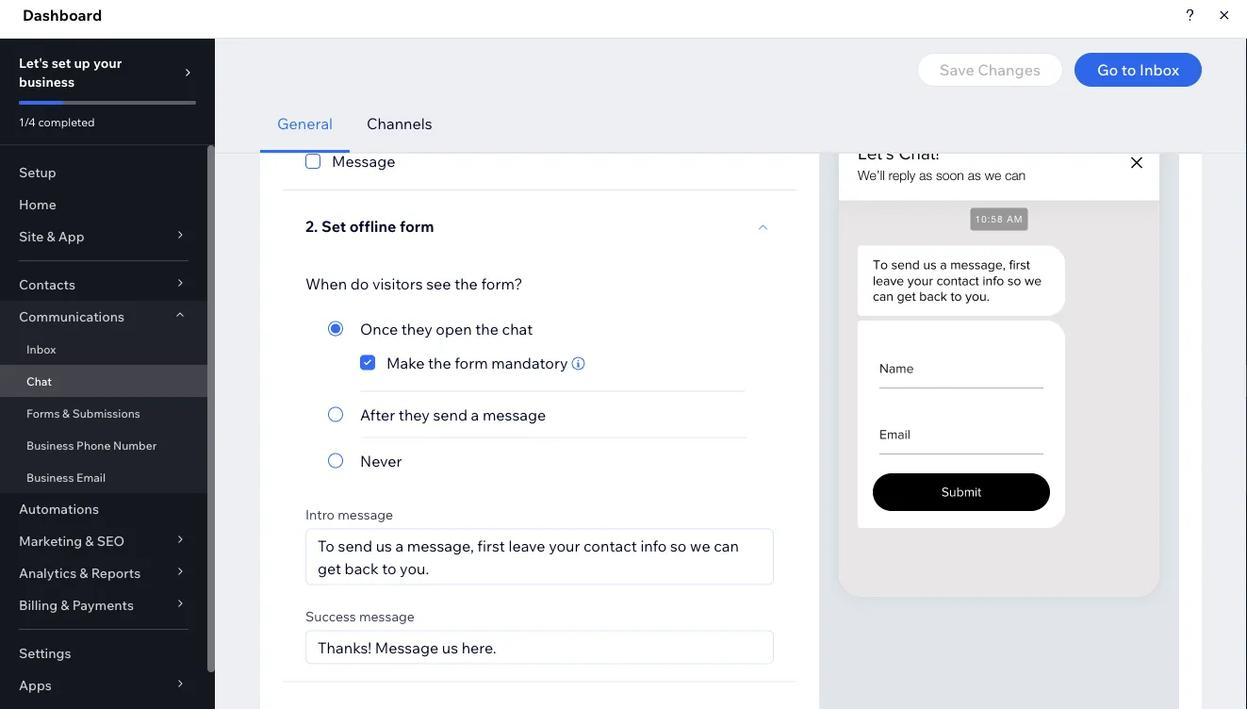 Task type: describe. For each thing, give the bounding box(es) containing it.
chat
[[218, 120, 252, 139]]

tools button
[[1058, 42, 1147, 84]]

publish
[[1171, 12, 1216, 29]]

tools
[[1098, 55, 1130, 71]]

site
[[88, 12, 112, 29]]

wix
[[187, 120, 214, 139]]

search button
[[1148, 42, 1248, 84]]

100% button
[[980, 42, 1057, 84]]

wix chat
[[187, 120, 252, 139]]

settings
[[874, 156, 925, 172]]



Task type: locate. For each thing, give the bounding box(es) containing it.
open
[[956, 156, 991, 172]]

publish button
[[1154, 7, 1233, 35]]

100%
[[1011, 55, 1044, 71]]

open inbox
[[956, 156, 1028, 172]]

search
[[1188, 55, 1231, 71]]

home
[[71, 55, 109, 71]]

inbox
[[994, 156, 1028, 172]]



Task type: vqa. For each thing, say whether or not it's contained in the screenshot.
the My Designs
no



